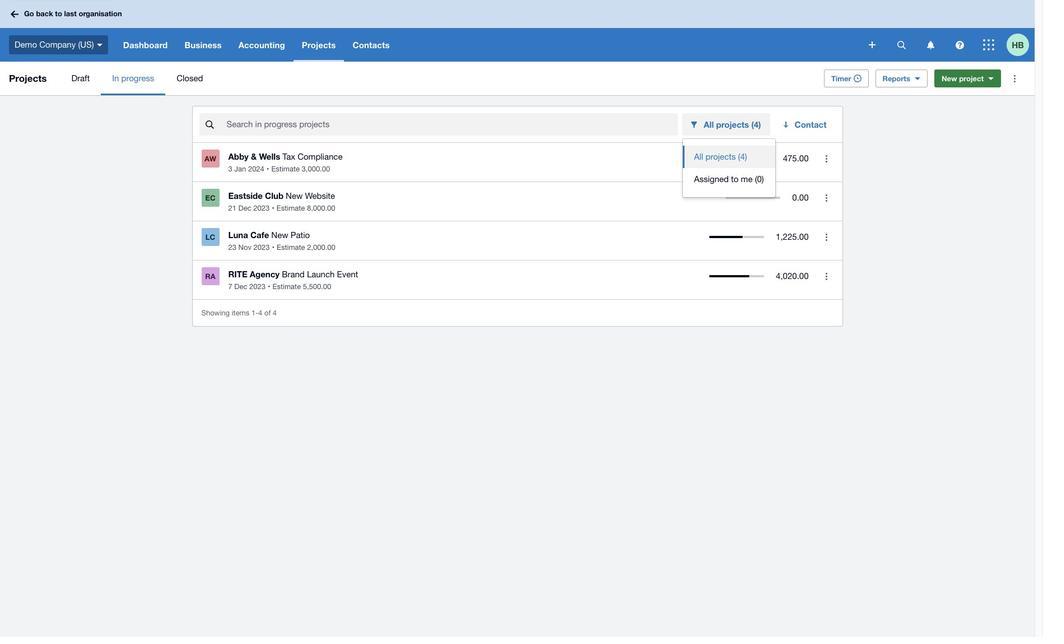 Task type: vqa. For each thing, say whether or not it's contained in the screenshot.
plan
no



Task type: describe. For each thing, give the bounding box(es) containing it.
reports button
[[876, 69, 928, 87]]

eastside club new website 21 dec 2023 • estimate 8,000.00
[[228, 191, 335, 212]]

0 vertical spatial more options image
[[1004, 67, 1026, 90]]

ec
[[205, 193, 216, 202]]

business
[[185, 40, 222, 50]]

23
[[228, 243, 236, 252]]

aw
[[205, 154, 216, 163]]

3
[[228, 165, 232, 173]]

contact
[[795, 119, 827, 129]]

last
[[64, 9, 77, 18]]

event
[[337, 270, 358, 279]]

navigation containing dashboard
[[115, 28, 861, 62]]

patio
[[291, 230, 310, 240]]

in
[[112, 73, 119, 83]]

1,225.00
[[776, 232, 809, 242]]

estimate inside rite agency brand launch event 7 dec 2023 • estimate 5,500.00
[[273, 282, 301, 291]]

showing
[[201, 309, 230, 317]]

list box containing all projects (4)
[[683, 139, 776, 197]]

more options image for wells
[[816, 147, 838, 170]]

contact button
[[775, 113, 836, 136]]

new for luna cafe
[[271, 230, 288, 240]]

showing items 1-4 of 4
[[201, 309, 277, 317]]

agency
[[250, 269, 280, 279]]

draft
[[71, 73, 90, 83]]

475.00
[[783, 154, 809, 163]]

7
[[228, 282, 232, 291]]

dashboard link
[[115, 28, 176, 62]]

luna cafe new patio 23 nov 2023 • estimate 2,000.00
[[228, 230, 336, 252]]

dashboard
[[123, 40, 168, 50]]

nov
[[238, 243, 252, 252]]

all for all projects (4) popup button
[[704, 119, 714, 129]]

0.00
[[793, 193, 809, 202]]

2 4 from the left
[[273, 309, 277, 317]]

1-
[[252, 309, 258, 317]]

more options image for cafe
[[816, 226, 838, 248]]

launch
[[307, 270, 335, 279]]

website
[[305, 191, 335, 201]]

all projects (4) button
[[683, 113, 770, 136]]

all for all projects (4) button
[[694, 152, 704, 161]]

3,000.00
[[302, 165, 330, 173]]

draft link
[[60, 62, 101, 95]]

svg image inside go back to last organisation 'link'
[[11, 10, 18, 18]]

timer button
[[824, 69, 869, 87]]

assigned
[[694, 174, 729, 184]]

all projects (4) for all projects (4) popup button
[[704, 119, 761, 129]]

new for eastside club
[[286, 191, 303, 201]]

business button
[[176, 28, 230, 62]]

1 vertical spatial projects
[[9, 72, 47, 84]]

• inside luna cafe new patio 23 nov 2023 • estimate 2,000.00
[[272, 243, 275, 252]]

tax
[[283, 152, 295, 161]]

estimate inside luna cafe new patio 23 nov 2023 • estimate 2,000.00
[[277, 243, 305, 252]]

2023 for cafe
[[254, 243, 270, 252]]

wells
[[259, 151, 280, 161]]

2024
[[248, 165, 264, 173]]

(4) for all projects (4) popup button
[[752, 119, 761, 129]]

compliance
[[298, 152, 343, 161]]

go
[[24, 9, 34, 18]]

go back to last organisation link
[[7, 4, 129, 24]]

brand
[[282, 270, 305, 279]]

abby & wells tax compliance 3 jan 2024 • estimate 3,000.00
[[228, 151, 343, 173]]

dec inside rite agency brand launch event 7 dec 2023 • estimate 5,500.00
[[234, 282, 247, 291]]

svg image inside demo company (us) popup button
[[97, 44, 102, 46]]

ra
[[205, 272, 216, 281]]

reports
[[883, 74, 911, 83]]

projects button
[[294, 28, 344, 62]]

all projects (4) for all projects (4) button
[[694, 152, 747, 161]]

dec inside eastside club new website 21 dec 2023 • estimate 8,000.00
[[238, 204, 251, 212]]



Task type: locate. For each thing, give the bounding box(es) containing it.
club
[[265, 191, 284, 201]]

group containing all projects (4)
[[683, 139, 776, 197]]

more options image right 475.00
[[816, 147, 838, 170]]

jan
[[234, 165, 246, 173]]

• down club
[[272, 204, 274, 212]]

estimate
[[271, 165, 300, 173], [277, 204, 305, 212], [277, 243, 305, 252], [273, 282, 301, 291]]

0 horizontal spatial (4)
[[738, 152, 747, 161]]

svg image left hb
[[984, 39, 995, 50]]

progress
[[121, 73, 154, 83]]

0 vertical spatial all projects (4)
[[704, 119, 761, 129]]

1 more options image from the top
[[816, 187, 838, 209]]

back
[[36, 9, 53, 18]]

• down agency
[[268, 282, 270, 291]]

estimate down brand
[[273, 282, 301, 291]]

projects for all projects (4) popup button
[[717, 119, 749, 129]]

(4) for all projects (4) button
[[738, 152, 747, 161]]

(4) up all projects (4) button
[[752, 119, 761, 129]]

2023 inside luna cafe new patio 23 nov 2023 • estimate 2,000.00
[[254, 243, 270, 252]]

to left the me
[[731, 174, 739, 184]]

new left project
[[942, 74, 958, 83]]

more options image down hb
[[1004, 67, 1026, 90]]

to left last
[[55, 9, 62, 18]]

group
[[683, 139, 776, 197]]

in progress link
[[101, 62, 165, 95]]

estimate inside eastside club new website 21 dec 2023 • estimate 8,000.00
[[277, 204, 305, 212]]

Search in progress projects search field
[[226, 114, 678, 135]]

projects
[[302, 40, 336, 50], [9, 72, 47, 84]]

me
[[741, 174, 753, 184]]

0 vertical spatial to
[[55, 9, 62, 18]]

0 vertical spatial projects
[[717, 119, 749, 129]]

to inside 'link'
[[55, 9, 62, 18]]

2,000.00
[[307, 243, 336, 252]]

(4)
[[752, 119, 761, 129], [738, 152, 747, 161]]

1 vertical spatial (4)
[[738, 152, 747, 161]]

cafe
[[250, 230, 269, 240]]

lc
[[206, 233, 215, 242]]

closed
[[177, 73, 203, 83]]

all up all projects (4) button
[[704, 119, 714, 129]]

1 vertical spatial dec
[[234, 282, 247, 291]]

projects left contacts dropdown button
[[302, 40, 336, 50]]

1 vertical spatial new
[[286, 191, 303, 201]]

assigned to me (0)
[[694, 174, 764, 184]]

svg image
[[984, 39, 995, 50], [927, 41, 935, 49]]

demo company (us) button
[[0, 28, 115, 62]]

rite agency brand launch event 7 dec 2023 • estimate 5,500.00
[[228, 269, 358, 291]]

0 vertical spatial more options image
[[816, 187, 838, 209]]

new inside new project popup button
[[942, 74, 958, 83]]

2023 down club
[[253, 204, 270, 212]]

1 vertical spatial more options image
[[816, 147, 838, 170]]

(4) inside button
[[738, 152, 747, 161]]

company
[[39, 40, 76, 49]]

accounting
[[239, 40, 285, 50]]

0 horizontal spatial 4
[[258, 309, 262, 317]]

1 horizontal spatial to
[[731, 174, 739, 184]]

projects inside popup button
[[717, 119, 749, 129]]

demo
[[15, 40, 37, 49]]

luna
[[228, 230, 248, 240]]

projects inside button
[[706, 152, 736, 161]]

(0)
[[755, 174, 764, 184]]

• inside eastside club new website 21 dec 2023 • estimate 8,000.00
[[272, 204, 274, 212]]

dec right 7
[[234, 282, 247, 291]]

0 horizontal spatial all
[[694, 152, 704, 161]]

project
[[960, 74, 984, 83]]

1 vertical spatial all projects (4)
[[694, 152, 747, 161]]

hb button
[[1007, 28, 1035, 62]]

projects inside popup button
[[302, 40, 336, 50]]

abby
[[228, 151, 249, 161]]

new inside eastside club new website 21 dec 2023 • estimate 8,000.00
[[286, 191, 303, 201]]

projects down demo
[[9, 72, 47, 84]]

all
[[704, 119, 714, 129], [694, 152, 704, 161]]

•
[[267, 165, 269, 173], [272, 204, 274, 212], [272, 243, 275, 252], [268, 282, 270, 291]]

more options image
[[816, 187, 838, 209], [816, 226, 838, 248]]

closed link
[[165, 62, 214, 95]]

dec
[[238, 204, 251, 212], [234, 282, 247, 291]]

assigned to me (0) button
[[683, 168, 776, 191]]

of
[[264, 309, 271, 317]]

2023 inside eastside club new website 21 dec 2023 • estimate 8,000.00
[[253, 204, 270, 212]]

all inside button
[[694, 152, 704, 161]]

banner
[[0, 0, 1035, 62]]

0 vertical spatial projects
[[302, 40, 336, 50]]

1 vertical spatial 2023
[[254, 243, 270, 252]]

new project button
[[935, 69, 1001, 87]]

(4) up the me
[[738, 152, 747, 161]]

2023
[[253, 204, 270, 212], [254, 243, 270, 252], [249, 282, 266, 291]]

• right 2024
[[267, 165, 269, 173]]

4,020.00
[[776, 271, 809, 281]]

1 horizontal spatial 4
[[273, 309, 277, 317]]

in progress
[[112, 73, 154, 83]]

to inside button
[[731, 174, 739, 184]]

• up agency
[[272, 243, 275, 252]]

new right club
[[286, 191, 303, 201]]

items
[[232, 309, 250, 317]]

all up "assigned"
[[694, 152, 704, 161]]

new right cafe
[[271, 230, 288, 240]]

1 vertical spatial to
[[731, 174, 739, 184]]

0 horizontal spatial svg image
[[927, 41, 935, 49]]

rite
[[228, 269, 248, 279]]

all projects (4) inside all projects (4) popup button
[[704, 119, 761, 129]]

5,500.00
[[303, 282, 331, 291]]

new inside luna cafe new patio 23 nov 2023 • estimate 2,000.00
[[271, 230, 288, 240]]

2 vertical spatial 2023
[[249, 282, 266, 291]]

all projects (4) up assigned to me (0)
[[694, 152, 747, 161]]

&
[[251, 151, 257, 161]]

4 left of
[[258, 309, 262, 317]]

new project
[[942, 74, 984, 83]]

(us)
[[78, 40, 94, 49]]

projects
[[717, 119, 749, 129], [706, 152, 736, 161]]

estimate down club
[[277, 204, 305, 212]]

0 horizontal spatial projects
[[9, 72, 47, 84]]

1 vertical spatial projects
[[706, 152, 736, 161]]

projects up all projects (4) button
[[717, 119, 749, 129]]

4 right of
[[273, 309, 277, 317]]

estimate down tax
[[271, 165, 300, 173]]

banner containing hb
[[0, 0, 1035, 62]]

projects up assigned to me (0)
[[706, 152, 736, 161]]

1 horizontal spatial projects
[[302, 40, 336, 50]]

eastside
[[228, 191, 263, 201]]

navigation
[[115, 28, 861, 62]]

4
[[258, 309, 262, 317], [273, 309, 277, 317]]

new
[[942, 74, 958, 83], [286, 191, 303, 201], [271, 230, 288, 240]]

1 horizontal spatial svg image
[[984, 39, 995, 50]]

0 vertical spatial dec
[[238, 204, 251, 212]]

1 vertical spatial more options image
[[816, 226, 838, 248]]

all inside popup button
[[704, 119, 714, 129]]

more options image right 0.00
[[816, 187, 838, 209]]

list box
[[683, 139, 776, 197]]

all projects (4) button
[[683, 146, 776, 168]]

• inside rite agency brand launch event 7 dec 2023 • estimate 5,500.00
[[268, 282, 270, 291]]

all projects (4)
[[704, 119, 761, 129], [694, 152, 747, 161]]

estimate down "patio"
[[277, 243, 305, 252]]

0 vertical spatial all
[[704, 119, 714, 129]]

organisation
[[79, 9, 122, 18]]

(4) inside popup button
[[752, 119, 761, 129]]

demo company (us)
[[15, 40, 94, 49]]

more options image for brand
[[816, 265, 838, 287]]

timer
[[832, 74, 852, 83]]

2 vertical spatial more options image
[[816, 265, 838, 287]]

0 vertical spatial 2023
[[253, 204, 270, 212]]

svg image up reports "popup button"
[[927, 41, 935, 49]]

2023 down agency
[[249, 282, 266, 291]]

contacts button
[[344, 28, 398, 62]]

hb
[[1012, 40, 1024, 50]]

dec right '21'
[[238, 204, 251, 212]]

2023 inside rite agency brand launch event 7 dec 2023 • estimate 5,500.00
[[249, 282, 266, 291]]

all projects (4) inside all projects (4) button
[[694, 152, 747, 161]]

more options image
[[1004, 67, 1026, 90], [816, 147, 838, 170], [816, 265, 838, 287]]

• inside abby & wells tax compliance 3 jan 2024 • estimate 3,000.00
[[267, 165, 269, 173]]

1 4 from the left
[[258, 309, 262, 317]]

svg image
[[11, 10, 18, 18], [898, 41, 906, 49], [956, 41, 964, 49], [869, 41, 876, 48], [97, 44, 102, 46]]

go back to last organisation
[[24, 9, 122, 18]]

more options image right 4,020.00
[[816, 265, 838, 287]]

2 more options image from the top
[[816, 226, 838, 248]]

1 vertical spatial all
[[694, 152, 704, 161]]

0 vertical spatial new
[[942, 74, 958, 83]]

1 horizontal spatial (4)
[[752, 119, 761, 129]]

more options image right 1,225.00
[[816, 226, 838, 248]]

2023 for club
[[253, 204, 270, 212]]

0 horizontal spatial to
[[55, 9, 62, 18]]

contacts
[[353, 40, 390, 50]]

all projects (4) up all projects (4) button
[[704, 119, 761, 129]]

0 vertical spatial (4)
[[752, 119, 761, 129]]

to
[[55, 9, 62, 18], [731, 174, 739, 184]]

estimate inside abby & wells tax compliance 3 jan 2024 • estimate 3,000.00
[[271, 165, 300, 173]]

more options image for club
[[816, 187, 838, 209]]

2 vertical spatial new
[[271, 230, 288, 240]]

21
[[228, 204, 236, 212]]

projects for all projects (4) button
[[706, 152, 736, 161]]

accounting button
[[230, 28, 294, 62]]

2023 down cafe
[[254, 243, 270, 252]]

1 horizontal spatial all
[[704, 119, 714, 129]]

8,000.00
[[307, 204, 335, 212]]



